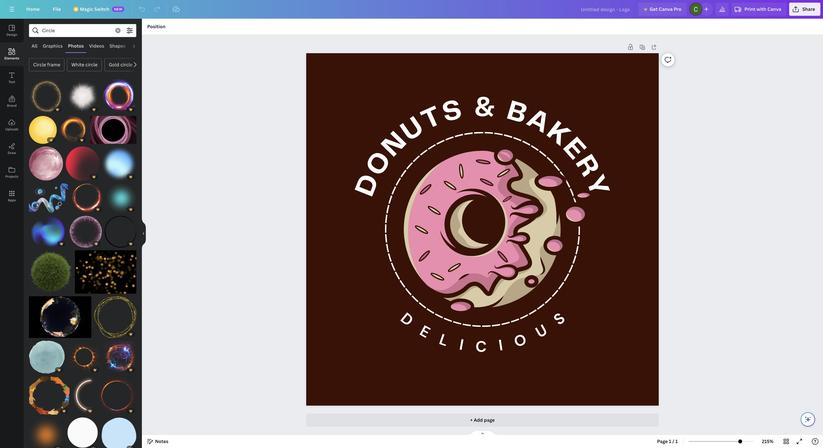 Task type: vqa. For each thing, say whether or not it's contained in the screenshot.
Print
yes



Task type: describe. For each thing, give the bounding box(es) containing it.
design
[[6, 32, 17, 37]]

watercolor circle cutout image
[[29, 147, 63, 181]]

c
[[475, 337, 487, 357]]

circle for white circle
[[85, 61, 98, 68]]

canva inside print with canva dropdown button
[[768, 6, 782, 12]]

frame
[[47, 61, 60, 68]]

fire glowing light circle image
[[67, 341, 101, 374]]

print with canva
[[745, 6, 782, 12]]

flat cartoon cute yellow bonbon candy image
[[29, 116, 57, 144]]

graphics button
[[40, 40, 65, 52]]

n
[[378, 128, 412, 162]]

switch
[[94, 6, 109, 12]]

shapes
[[110, 43, 126, 49]]

y
[[581, 172, 613, 200]]

get
[[650, 6, 658, 12]]

with
[[757, 6, 767, 12]]

new
[[114, 7, 122, 12]]

glowing light circle image
[[71, 183, 104, 213]]

circle frame button
[[29, 58, 65, 71]]

position
[[147, 23, 166, 30]]

l
[[437, 330, 451, 351]]

design button
[[0, 19, 24, 42]]

show pages image
[[467, 431, 499, 436]]

hide image
[[142, 218, 146, 249]]

all
[[32, 43, 38, 49]]

apps button
[[0, 184, 24, 208]]

gold glitter doodle circles image
[[94, 297, 136, 338]]

d e l
[[396, 309, 451, 351]]

uploads button
[[0, 113, 24, 137]]

1 vertical spatial untitled media image
[[29, 297, 91, 338]]

brown neon half circle image
[[72, 377, 96, 415]]

Search elements search field
[[42, 24, 111, 37]]

text button
[[0, 66, 24, 90]]

circle cyan image
[[106, 183, 136, 213]]

audio
[[131, 43, 144, 49]]

glowing light circle on fire image
[[59, 116, 87, 144]]

red glowing light circle image
[[98, 377, 136, 415]]

multicolored glowing light circle image
[[103, 341, 136, 374]]

circle hand image
[[29, 377, 70, 415]]

add
[[474, 417, 483, 424]]

circle drawn with brush. design elements image
[[105, 216, 136, 248]]

o for o u s
[[512, 330, 529, 352]]

0 vertical spatial untitled media image
[[75, 251, 136, 294]]

blue hand drawn circle image
[[102, 418, 136, 449]]

circle
[[33, 61, 46, 68]]

position button
[[145, 21, 168, 32]]

photos
[[68, 43, 84, 49]]

brand
[[7, 103, 17, 108]]

text
[[9, 80, 15, 84]]

1 1 from the left
[[670, 439, 672, 445]]

o for o
[[363, 148, 397, 181]]

audio button
[[129, 40, 147, 52]]

magic
[[80, 6, 93, 12]]

215% button
[[758, 437, 779, 447]]

main menu bar
[[0, 0, 824, 19]]

pink gold circle image
[[70, 216, 102, 248]]

file
[[53, 6, 61, 12]]

Design title text field
[[576, 3, 636, 16]]

shapes button
[[107, 40, 129, 52]]

a black circle in the middle abstract circular lines image
[[90, 116, 136, 144]]

print
[[745, 6, 756, 12]]

d for d
[[353, 171, 385, 200]]

elements button
[[0, 42, 24, 66]]

share button
[[790, 3, 821, 16]]

b
[[505, 98, 530, 129]]

side panel tab list
[[0, 19, 24, 208]]

white circle
[[71, 61, 98, 68]]



Task type: locate. For each thing, give the bounding box(es) containing it.
group
[[29, 75, 63, 114], [66, 75, 100, 114], [102, 75, 136, 114], [29, 112, 57, 144], [59, 112, 87, 144], [90, 112, 136, 144], [29, 143, 63, 181], [66, 143, 100, 181], [102, 143, 136, 181], [29, 179, 68, 213], [71, 179, 104, 213], [106, 179, 136, 213], [29, 212, 67, 248], [70, 212, 102, 248], [105, 212, 136, 248], [29, 247, 72, 294], [75, 247, 136, 294], [29, 293, 91, 338], [94, 293, 136, 338], [29, 337, 65, 374], [67, 337, 101, 374], [103, 337, 136, 374], [29, 373, 70, 415], [72, 373, 96, 415], [98, 373, 136, 415], [29, 414, 64, 449], [66, 414, 99, 449], [102, 414, 136, 449]]

0 horizontal spatial circle
[[85, 61, 98, 68]]

t
[[419, 103, 446, 135]]

1 horizontal spatial u
[[532, 321, 551, 343]]

a
[[523, 105, 555, 139]]

1 horizontal spatial s
[[550, 309, 569, 330]]

magic switch
[[80, 6, 109, 12]]

videos
[[89, 43, 104, 49]]

1
[[670, 439, 672, 445], [676, 439, 678, 445]]

0 vertical spatial s
[[440, 97, 465, 127]]

canva
[[659, 6, 673, 12], [768, 6, 782, 12]]

white
[[71, 61, 84, 68]]

circle frame
[[33, 61, 60, 68]]

0 horizontal spatial i
[[458, 335, 465, 355]]

page
[[658, 439, 668, 445]]

0 horizontal spatial u
[[398, 113, 429, 147]]

home
[[26, 6, 40, 12]]

e
[[559, 134, 591, 165], [416, 321, 434, 343]]

0 horizontal spatial e
[[416, 321, 434, 343]]

1 right /
[[676, 439, 678, 445]]

1 horizontal spatial canva
[[768, 6, 782, 12]]

green circle in brushstroke watercolor drawing image
[[29, 341, 65, 374]]

0 horizontal spatial canva
[[659, 6, 673, 12]]

2 circle from the left
[[121, 61, 133, 68]]

file button
[[48, 3, 66, 16]]

gold
[[109, 61, 119, 68]]

share
[[803, 6, 816, 12]]

brand button
[[0, 90, 24, 113]]

abstract mockup spherical fresh green grass ball 3d render image
[[29, 251, 72, 294]]

canva inside the get canva pro button
[[659, 6, 673, 12]]

projects
[[5, 174, 18, 179]]

r
[[571, 151, 604, 182]]

1 horizontal spatial circle
[[121, 61, 133, 68]]

page 1 / 1
[[658, 439, 678, 445]]

uploads
[[5, 127, 18, 132]]

circle orange image
[[29, 418, 64, 449]]

1 vertical spatial e
[[416, 321, 434, 343]]

s inside o u s
[[550, 309, 569, 330]]

2 1 from the left
[[676, 439, 678, 445]]

1 canva from the left
[[659, 6, 673, 12]]

projects button
[[0, 161, 24, 184]]

o
[[363, 148, 397, 181], [512, 330, 529, 352]]

o inside o u s
[[512, 330, 529, 352]]

1 vertical spatial u
[[532, 321, 551, 343]]

2 canva from the left
[[768, 6, 782, 12]]

get canva pro
[[650, 6, 682, 12]]

videos button
[[86, 40, 107, 52]]

1 horizontal spatial 1
[[676, 439, 678, 445]]

1 vertical spatial s
[[550, 309, 569, 330]]

notes
[[155, 439, 169, 445]]

d for d e l
[[396, 309, 417, 331]]

3d render holographic geometric shape image
[[29, 183, 68, 213]]

canva assistant image
[[805, 416, 813, 424]]

circle maroon image
[[66, 147, 100, 181]]

gold circle button
[[105, 58, 137, 71]]

elements
[[4, 56, 19, 61]]

1 left /
[[670, 439, 672, 445]]

i
[[458, 335, 465, 355], [497, 336, 504, 356]]

i right l
[[458, 335, 465, 355]]

o u s
[[512, 309, 569, 352]]

i right the c
[[497, 336, 504, 356]]

s
[[440, 97, 465, 127], [550, 309, 569, 330]]

circle for gold circle
[[121, 61, 133, 68]]

1 vertical spatial d
[[396, 309, 417, 331]]

gold circle
[[109, 61, 133, 68]]

round light circle smoke image
[[66, 79, 100, 114]]

0 vertical spatial o
[[363, 148, 397, 181]]

0 horizontal spatial s
[[440, 97, 465, 127]]

circle right gold
[[121, 61, 133, 68]]

blue gradient circle image
[[102, 147, 136, 181]]

0 vertical spatial d
[[353, 171, 385, 200]]

page
[[484, 417, 495, 424]]

circle
[[85, 61, 98, 68], [121, 61, 133, 68]]

0 vertical spatial u
[[398, 113, 429, 147]]

pro
[[674, 6, 682, 12]]

1 circle from the left
[[85, 61, 98, 68]]

0 vertical spatial e
[[559, 134, 591, 165]]

canva right with
[[768, 6, 782, 12]]

0 horizontal spatial 1
[[670, 439, 672, 445]]

untitled media image
[[75, 251, 136, 294], [29, 297, 91, 338]]

215%
[[763, 439, 774, 445]]

notes button
[[145, 437, 171, 447]]

1 horizontal spatial i
[[497, 336, 504, 356]]

1 horizontal spatial e
[[559, 134, 591, 165]]

graphics
[[43, 43, 63, 49]]

e inside 'd e l'
[[416, 321, 434, 343]]

photos button
[[65, 40, 86, 52]]

&
[[474, 95, 496, 122]]

u inside o u s
[[532, 321, 551, 343]]

+ add page
[[471, 417, 495, 424]]

+ add page button
[[307, 414, 659, 427]]

0 horizontal spatial o
[[363, 148, 397, 181]]

0 horizontal spatial d
[[353, 171, 385, 200]]

draw button
[[0, 137, 24, 161]]

1 horizontal spatial o
[[512, 330, 529, 352]]

print with canva button
[[732, 3, 787, 16]]

home link
[[21, 3, 45, 16]]

neon glowing light circle image
[[102, 79, 136, 114]]

/
[[673, 439, 675, 445]]

circle paper, paper background image
[[66, 418, 99, 449]]

canva left pro
[[659, 6, 673, 12]]

white circle button
[[67, 58, 102, 71]]

all button
[[29, 40, 40, 52]]

d inside 'd e l'
[[396, 309, 417, 331]]

circle right white
[[85, 61, 98, 68]]

k
[[543, 118, 575, 151]]

u
[[398, 113, 429, 147], [532, 321, 551, 343]]

apps
[[8, 198, 16, 203]]

d
[[353, 171, 385, 200], [396, 309, 417, 331]]

1 horizontal spatial d
[[396, 309, 417, 331]]

1 vertical spatial o
[[512, 330, 529, 352]]

+
[[471, 417, 473, 424]]

abstract gradient blur circle blue image
[[29, 216, 67, 248]]

circle gold glitter cutout image
[[29, 79, 63, 114]]

get canva pro button
[[639, 3, 687, 16]]

draw
[[8, 151, 16, 155]]



